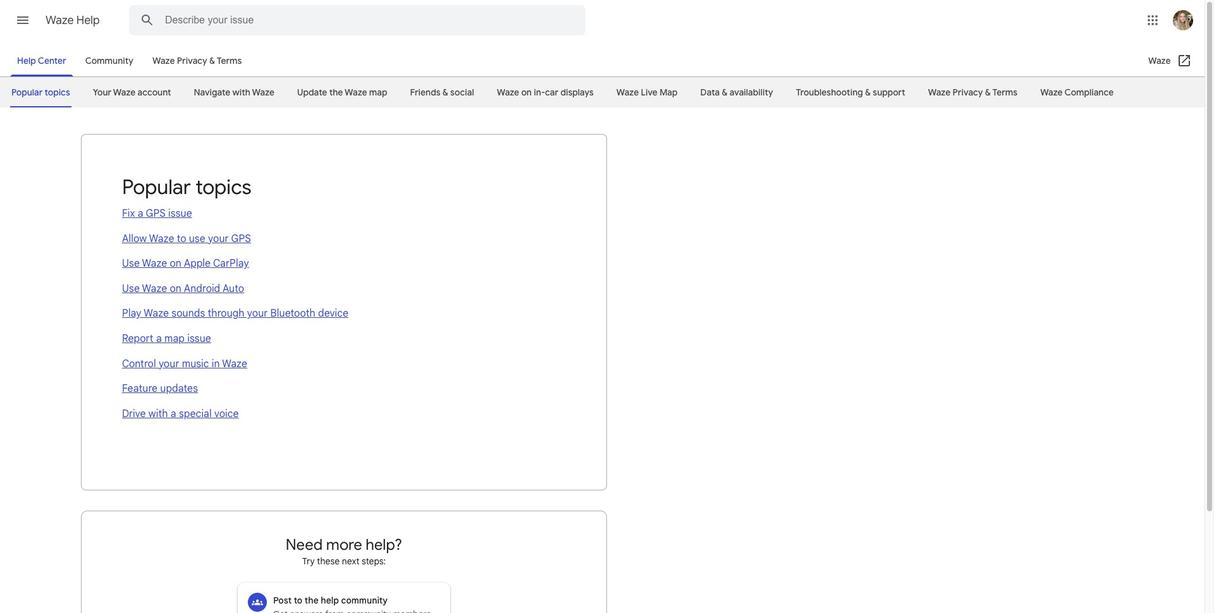 Task type: describe. For each thing, give the bounding box(es) containing it.
terms for the bottom waze privacy & terms link
[[992, 87, 1018, 98]]

0 vertical spatial popular topics
[[11, 87, 70, 98]]

next
[[342, 556, 359, 567]]

popular inside popular topics 'link'
[[11, 87, 43, 98]]

1 horizontal spatial popular topics
[[122, 175, 252, 200]]

1 vertical spatial popular
[[122, 175, 191, 200]]

control your music in waze link
[[122, 356, 566, 373]]

allow waze to use your gps
[[122, 232, 251, 245]]

data & availability link
[[700, 82, 773, 103]]

troubleshooting
[[796, 87, 863, 98]]

report
[[122, 333, 153, 345]]

0 vertical spatial on
[[521, 87, 532, 98]]

0 horizontal spatial waze privacy & terms
[[152, 55, 242, 66]]

issue for fix a gps issue
[[168, 207, 192, 220]]

1 vertical spatial waze privacy & terms link
[[928, 82, 1018, 103]]

friends & social link
[[410, 82, 474, 103]]

waze compliance
[[1040, 87, 1114, 98]]

auto
[[223, 283, 244, 295]]

0 horizontal spatial map
[[164, 333, 185, 345]]

friends & social
[[410, 87, 474, 98]]

search help center image
[[135, 8, 160, 33]]

map inside "link"
[[369, 87, 387, 98]]

a for gps
[[138, 207, 143, 220]]

waze help
[[46, 13, 100, 28]]

the inside post to the help community link
[[305, 595, 319, 607]]

report a map issue
[[122, 333, 211, 345]]

on for carplay
[[170, 257, 181, 270]]

use waze on apple carplay
[[122, 257, 249, 270]]

navigate with waze link
[[194, 82, 274, 103]]

map
[[660, 87, 678, 98]]

data
[[700, 87, 720, 98]]

availability
[[730, 87, 773, 98]]

updates
[[160, 383, 198, 395]]

waze compliance link
[[1040, 82, 1114, 103]]

steps:
[[362, 556, 386, 567]]

waze on in-car displays link
[[497, 82, 594, 103]]

play waze sounds through your bluetooth device link
[[122, 306, 566, 323]]

play
[[122, 308, 141, 320]]

update
[[297, 87, 327, 98]]

& for data & availability
[[722, 87, 727, 98]]

community
[[85, 55, 133, 66]]

voice
[[214, 408, 239, 420]]

waze live map link
[[616, 82, 678, 103]]

waze on in-car displays
[[497, 87, 594, 98]]

troubleshooting & support link
[[796, 82, 905, 103]]

use
[[189, 232, 205, 245]]

drive with a special voice link
[[122, 406, 566, 423]]

use for use waze on android auto
[[122, 283, 140, 295]]

in-
[[534, 87, 545, 98]]

play waze sounds through your bluetooth device
[[122, 308, 349, 320]]

need more help? try these next steps:
[[286, 536, 402, 567]]

use for use waze on apple carplay
[[122, 257, 140, 270]]

more
[[326, 536, 362, 555]]

special
[[179, 408, 212, 420]]

update the waze map
[[297, 87, 387, 98]]

troubleshooting & support
[[796, 87, 905, 98]]

popular topics link
[[11, 82, 70, 103]]

1 horizontal spatial privacy
[[953, 87, 983, 98]]

with for a
[[149, 408, 168, 420]]

your waze account
[[93, 87, 171, 98]]

waze help link
[[46, 5, 102, 37]]

drive with a special voice
[[122, 408, 239, 420]]

bluetooth
[[270, 308, 315, 320]]

use waze on apple carplay link
[[122, 256, 566, 273]]

carplay
[[213, 257, 249, 270]]

feature
[[122, 383, 158, 395]]

help
[[321, 595, 339, 607]]

1 vertical spatial help
[[17, 55, 36, 66]]

need
[[286, 536, 323, 555]]

post to the help community
[[273, 595, 388, 607]]

allow
[[122, 232, 147, 245]]

1 horizontal spatial help
[[76, 13, 100, 28]]

allow waze to use your gps link
[[122, 231, 566, 248]]

0 horizontal spatial to
[[177, 232, 186, 245]]

main menu image
[[15, 13, 30, 28]]

on for auto
[[170, 283, 181, 295]]

0 horizontal spatial privacy
[[177, 55, 207, 66]]

& for friends & social
[[443, 87, 448, 98]]

help center link
[[10, 46, 73, 77]]

post to the help community link
[[238, 583, 450, 613]]

account
[[138, 87, 171, 98]]

0 horizontal spatial waze privacy & terms link
[[145, 46, 249, 76]]

your inside control your music in waze link
[[159, 358, 179, 370]]

these
[[317, 556, 340, 567]]

compliance
[[1065, 87, 1114, 98]]

& for troubleshooting & support
[[865, 87, 871, 98]]

update the waze map link
[[297, 82, 387, 103]]



Task type: vqa. For each thing, say whether or not it's contained in the screenshot.
updates
yes



Task type: locate. For each thing, give the bounding box(es) containing it.
2 horizontal spatial a
[[171, 408, 176, 420]]

try
[[302, 556, 315, 567]]

1 horizontal spatial topics
[[195, 175, 252, 200]]

0 horizontal spatial help
[[17, 55, 36, 66]]

0 horizontal spatial the
[[305, 595, 319, 607]]

music
[[182, 358, 209, 370]]

0 horizontal spatial your
[[159, 358, 179, 370]]

use
[[122, 257, 140, 270], [122, 283, 140, 295]]

support
[[873, 87, 905, 98]]

on left android
[[170, 283, 181, 295]]

drive
[[122, 408, 146, 420]]

1 horizontal spatial your
[[208, 232, 229, 245]]

your
[[93, 87, 111, 98]]

0 horizontal spatial popular
[[11, 87, 43, 98]]

your inside the allow waze to use your gps link
[[208, 232, 229, 245]]

1 vertical spatial the
[[305, 595, 319, 607]]

popular topics up fix a gps issue
[[122, 175, 252, 200]]

help
[[76, 13, 100, 28], [17, 55, 36, 66]]

1 horizontal spatial terms
[[992, 87, 1018, 98]]

None search field
[[129, 5, 585, 35]]

topics up use
[[195, 175, 252, 200]]

1 vertical spatial terms
[[992, 87, 1018, 98]]

fix a gps issue link
[[122, 206, 566, 223]]

community
[[341, 595, 388, 607]]

issue for report a map issue
[[187, 333, 211, 345]]

terms
[[217, 55, 242, 66], [992, 87, 1018, 98]]

1 vertical spatial issue
[[187, 333, 211, 345]]

popular topics down help center link at the top of the page
[[11, 87, 70, 98]]

0 vertical spatial issue
[[168, 207, 192, 220]]

0 vertical spatial a
[[138, 207, 143, 220]]

help left center
[[17, 55, 36, 66]]

topics
[[45, 87, 70, 98], [195, 175, 252, 200]]

2 vertical spatial your
[[159, 358, 179, 370]]

1 vertical spatial privacy
[[953, 87, 983, 98]]

terms for waze privacy & terms link to the left
[[217, 55, 242, 66]]

control your music in waze
[[122, 358, 247, 370]]

the left help
[[305, 595, 319, 607]]

0 vertical spatial waze privacy & terms
[[152, 55, 242, 66]]

community link
[[78, 46, 140, 76]]

2 use from the top
[[122, 283, 140, 295]]

a left 'special'
[[171, 408, 176, 420]]

feature updates
[[122, 383, 198, 395]]

your right through
[[247, 308, 268, 320]]

1 vertical spatial with
[[149, 408, 168, 420]]

1 vertical spatial waze privacy & terms
[[928, 87, 1018, 98]]

1 vertical spatial a
[[156, 333, 162, 345]]

friends
[[410, 87, 440, 98]]

to right post
[[294, 595, 302, 607]]

2 vertical spatial on
[[170, 283, 181, 295]]

with for waze
[[232, 87, 250, 98]]

your inside 'play waze sounds through your bluetooth device' 'link'
[[247, 308, 268, 320]]

0 vertical spatial gps
[[146, 207, 166, 220]]

help up community on the left top of page
[[76, 13, 100, 28]]

in
[[212, 358, 220, 370]]

map left friends
[[369, 87, 387, 98]]

with right navigate
[[232, 87, 250, 98]]

0 vertical spatial topics
[[45, 87, 70, 98]]

fix a gps issue
[[122, 207, 192, 220]]

0 horizontal spatial a
[[138, 207, 143, 220]]

popular up fix a gps issue
[[122, 175, 191, 200]]

gps right fix
[[146, 207, 166, 220]]

waze live map
[[616, 87, 678, 98]]

1 use from the top
[[122, 257, 140, 270]]

fix
[[122, 207, 135, 220]]

0 vertical spatial privacy
[[177, 55, 207, 66]]

1 horizontal spatial map
[[369, 87, 387, 98]]

0 horizontal spatial with
[[149, 408, 168, 420]]

use waze on android auto
[[122, 283, 244, 295]]

popular down help center link at the top of the page
[[11, 87, 43, 98]]

with inside 'link'
[[149, 408, 168, 420]]

waze inside 'link'
[[144, 308, 169, 320]]

waze link
[[1148, 46, 1192, 77]]

0 vertical spatial waze privacy & terms link
[[145, 46, 249, 76]]

topics down center
[[45, 87, 70, 98]]

waze privacy & terms link
[[145, 46, 249, 76], [928, 82, 1018, 103]]

your
[[208, 232, 229, 245], [247, 308, 268, 320], [159, 358, 179, 370]]

0 vertical spatial help
[[76, 13, 100, 28]]

to
[[177, 232, 186, 245], [294, 595, 302, 607]]

0 horizontal spatial popular topics
[[11, 87, 70, 98]]

on left apple
[[170, 257, 181, 270]]

0 vertical spatial the
[[329, 87, 343, 98]]

navigate with waze
[[194, 87, 274, 98]]

a right report
[[156, 333, 162, 345]]

1 vertical spatial to
[[294, 595, 302, 607]]

1 vertical spatial use
[[122, 283, 140, 295]]

to left use
[[177, 232, 186, 245]]

issue up music
[[187, 333, 211, 345]]

live
[[641, 87, 658, 98]]

the
[[329, 87, 343, 98], [305, 595, 319, 607]]

on
[[521, 87, 532, 98], [170, 257, 181, 270], [170, 283, 181, 295]]

with
[[232, 87, 250, 98], [149, 408, 168, 420]]

0 vertical spatial popular
[[11, 87, 43, 98]]

use down allow
[[122, 257, 140, 270]]

0 horizontal spatial topics
[[45, 87, 70, 98]]

social
[[450, 87, 474, 98]]

on inside "link"
[[170, 283, 181, 295]]

use waze on android auto link
[[122, 281, 566, 298]]

on left in-
[[521, 87, 532, 98]]

0 vertical spatial your
[[208, 232, 229, 245]]

issue up allow waze to use your gps at the left of the page
[[168, 207, 192, 220]]

displays
[[561, 87, 594, 98]]

the inside update the waze map "link"
[[329, 87, 343, 98]]

control
[[122, 358, 156, 370]]

0 vertical spatial to
[[177, 232, 186, 245]]

privacy
[[177, 55, 207, 66], [953, 87, 983, 98]]

your down report a map issue on the left bottom of the page
[[159, 358, 179, 370]]

0 vertical spatial terms
[[217, 55, 242, 66]]

1 horizontal spatial popular
[[122, 175, 191, 200]]

feature updates link
[[122, 381, 566, 398]]

sounds
[[171, 308, 205, 320]]

0 vertical spatial with
[[232, 87, 250, 98]]

1 horizontal spatial waze privacy & terms link
[[928, 82, 1018, 103]]

through
[[208, 308, 244, 320]]

1 horizontal spatial to
[[294, 595, 302, 607]]

0 vertical spatial map
[[369, 87, 387, 98]]

your for bluetooth
[[247, 308, 268, 320]]

navigate
[[194, 87, 230, 98]]

0 vertical spatial use
[[122, 257, 140, 270]]

report a map issue link
[[122, 331, 566, 348]]

device
[[318, 308, 349, 320]]

your waze account link
[[93, 82, 171, 103]]

your right use
[[208, 232, 229, 245]]

popular topics
[[11, 87, 70, 98], [122, 175, 252, 200]]

apple
[[184, 257, 211, 270]]

1 vertical spatial map
[[164, 333, 185, 345]]

1 vertical spatial your
[[247, 308, 268, 320]]

a for map
[[156, 333, 162, 345]]

0 horizontal spatial gps
[[146, 207, 166, 220]]

post
[[273, 595, 292, 607]]

0 horizontal spatial terms
[[217, 55, 242, 66]]

1 vertical spatial topics
[[195, 175, 252, 200]]

help?
[[366, 536, 402, 555]]

android
[[184, 283, 220, 295]]

1 horizontal spatial with
[[232, 87, 250, 98]]

your for gps
[[208, 232, 229, 245]]

waze
[[46, 13, 74, 28], [152, 55, 175, 66], [1148, 55, 1171, 66], [113, 87, 136, 98], [252, 87, 274, 98], [345, 87, 367, 98], [497, 87, 519, 98], [616, 87, 639, 98], [928, 87, 951, 98], [1040, 87, 1063, 98], [149, 232, 174, 245], [142, 257, 167, 270], [142, 283, 167, 295], [144, 308, 169, 320], [222, 358, 247, 370]]

1 horizontal spatial waze privacy & terms
[[928, 87, 1018, 98]]

2 vertical spatial a
[[171, 408, 176, 420]]

the right the "update"
[[329, 87, 343, 98]]

a
[[138, 207, 143, 220], [156, 333, 162, 345], [171, 408, 176, 420]]

1 horizontal spatial a
[[156, 333, 162, 345]]

& inside 'link'
[[722, 87, 727, 98]]

issue
[[168, 207, 192, 220], [187, 333, 211, 345]]

1 horizontal spatial gps
[[231, 232, 251, 245]]

1 horizontal spatial the
[[329, 87, 343, 98]]

2 horizontal spatial your
[[247, 308, 268, 320]]

1 vertical spatial on
[[170, 257, 181, 270]]

use inside "link"
[[122, 283, 140, 295]]

popular
[[11, 87, 43, 98], [122, 175, 191, 200]]

car
[[545, 87, 558, 98]]

waze privacy & terms
[[152, 55, 242, 66], [928, 87, 1018, 98]]

gps
[[146, 207, 166, 220], [231, 232, 251, 245]]

use up play
[[122, 283, 140, 295]]

1 vertical spatial gps
[[231, 232, 251, 245]]

1 vertical spatial popular topics
[[122, 175, 252, 200]]

center
[[38, 55, 66, 66]]

a inside 'link'
[[171, 408, 176, 420]]

data & availability
[[700, 87, 773, 98]]

gps up the carplay
[[231, 232, 251, 245]]

topics inside 'link'
[[45, 87, 70, 98]]

help center
[[17, 55, 66, 66]]

map up control your music in waze
[[164, 333, 185, 345]]

with right the drive
[[149, 408, 168, 420]]

a right fix
[[138, 207, 143, 220]]

Describe your issue text field
[[165, 6, 554, 35]]



